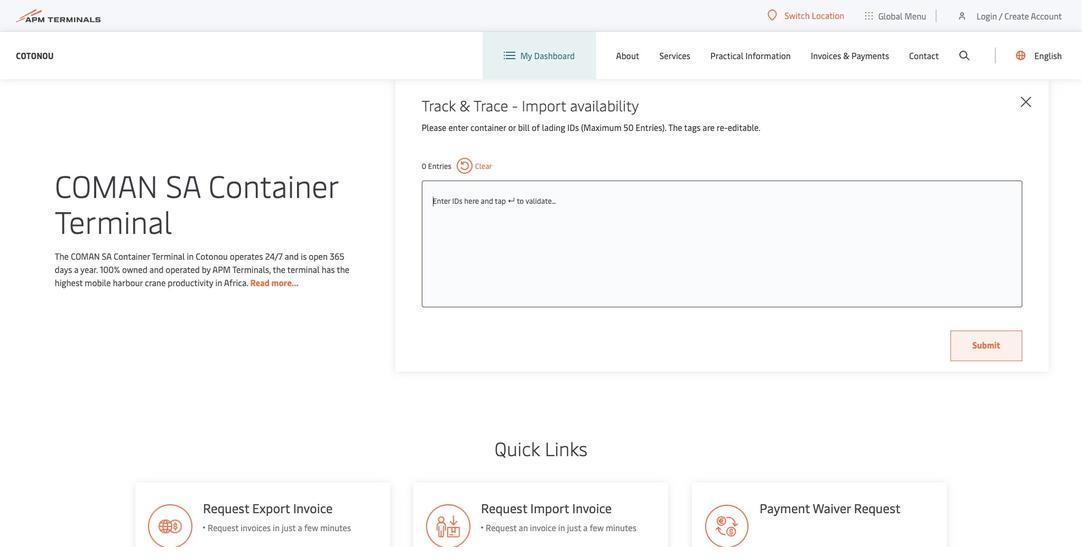 Task type: locate. For each thing, give the bounding box(es) containing it.
1 horizontal spatial and
[[285, 250, 299, 262]]

1 minutes from the left
[[320, 522, 351, 534]]

tap
[[495, 196, 506, 206]]

1 horizontal spatial cotonou
[[196, 250, 228, 262]]

terminal up operated
[[152, 250, 185, 262]]

entries
[[428, 161, 451, 171]]

the up read more...
[[273, 264, 285, 275]]

container inside coman sa container terminal
[[208, 164, 338, 206]]

0 horizontal spatial invoice
[[293, 500, 332, 517]]

2 few from the left
[[590, 522, 604, 534]]

lading
[[542, 122, 565, 133]]

my dashboard button
[[503, 32, 575, 79]]

and up crane in the bottom of the page
[[149, 264, 164, 275]]

or
[[508, 122, 516, 133]]

just inside 'request export invoice request invoices in just a few minutes'
[[281, 522, 295, 534]]

in
[[187, 250, 194, 262], [215, 277, 222, 288], [273, 522, 279, 534], [558, 522, 565, 534]]

0 horizontal spatial &
[[460, 95, 470, 115]]

cotonou 2 image
[[106, 248, 291, 406]]

validate…
[[526, 196, 556, 206]]

2 invoice from the left
[[572, 500, 612, 517]]

0 vertical spatial container
[[208, 164, 338, 206]]

payment waiver request
[[760, 500, 901, 517]]

links
[[545, 436, 587, 461]]

minutes
[[320, 522, 351, 534], [606, 522, 637, 534]]

terminals,
[[232, 264, 271, 275]]

0 horizontal spatial just
[[281, 522, 295, 534]]

enter ids here and tap ↵ to validate…
[[433, 196, 556, 206]]

services button
[[659, 32, 690, 79]]

by
[[202, 264, 211, 275]]

1 horizontal spatial invoice
[[572, 500, 612, 517]]

import charges - 86 image
[[426, 505, 471, 548]]

0 vertical spatial the
[[668, 122, 682, 133]]

owned
[[122, 264, 147, 275]]

1 few from the left
[[304, 522, 318, 534]]

a right invoice
[[583, 522, 588, 534]]

please enter container or bill of lading ids (maximum 50 entries). the tags are re-editable.
[[422, 122, 761, 133]]

in right invoice
[[558, 522, 565, 534]]

0 horizontal spatial the
[[55, 250, 69, 262]]

productivity
[[168, 277, 213, 288]]

1 horizontal spatial ids
[[567, 122, 579, 133]]

the left 'tags'
[[668, 122, 682, 133]]

0 vertical spatial terminal
[[55, 200, 172, 242]]

about
[[616, 50, 639, 61]]

0 horizontal spatial the
[[273, 264, 285, 275]]

1 invoice from the left
[[293, 500, 332, 517]]

0 vertical spatial and
[[481, 196, 493, 206]]

invoice inside 'request export invoice request invoices in just a few minutes'
[[293, 500, 332, 517]]

request export invoice request invoices in just a few minutes
[[203, 500, 351, 534]]

invoice for request export invoice
[[293, 500, 332, 517]]

import
[[522, 95, 566, 115], [531, 500, 569, 517]]

1 horizontal spatial just
[[567, 522, 581, 534]]

container inside the coman sa container terminal in cotonou operates 24/7 and is open 365 days a year. 100% owned and operated by apm terminals, the terminal has the highest mobile harbour crane productivity in africa.
[[114, 250, 150, 262]]

switch location button
[[768, 10, 844, 21]]

has
[[322, 264, 335, 275]]

switch
[[785, 10, 810, 21]]

terminal up coman sa
[[55, 200, 172, 242]]

& up enter at top left
[[460, 95, 470, 115]]

0 horizontal spatial container
[[114, 250, 150, 262]]

global menu
[[878, 10, 926, 21]]

in down export
[[273, 522, 279, 534]]

request right waiver
[[854, 500, 901, 517]]

few inside 'request export invoice request invoices in just a few minutes'
[[304, 522, 318, 534]]

cotonou
[[16, 49, 54, 61], [196, 250, 228, 262]]

ids left here
[[452, 196, 462, 206]]

1 vertical spatial import
[[531, 500, 569, 517]]

1 vertical spatial and
[[285, 250, 299, 262]]

the up days
[[55, 250, 69, 262]]

clear
[[475, 161, 492, 171]]

contact
[[909, 50, 939, 61]]

to
[[517, 196, 524, 206]]

terminal for sa
[[55, 200, 172, 242]]

just
[[281, 522, 295, 534], [567, 522, 581, 534]]

(maximum
[[581, 122, 621, 133]]

import up invoice
[[531, 500, 569, 517]]

quick links
[[495, 436, 587, 461]]

minutes inside 'request import invoice request an invoice in just a few minutes'
[[606, 522, 637, 534]]

1 horizontal spatial minutes
[[606, 522, 637, 534]]

in up operated
[[187, 250, 194, 262]]

container
[[208, 164, 338, 206], [114, 250, 150, 262]]

& inside 'dropdown button'
[[843, 50, 849, 61]]

the down 365
[[337, 264, 349, 275]]

import up of
[[522, 95, 566, 115]]

just right invoice
[[567, 522, 581, 534]]

1 vertical spatial cotonou
[[196, 250, 228, 262]]

africa.
[[224, 277, 248, 288]]

dashboard
[[534, 50, 575, 61]]

request up invoices
[[203, 500, 249, 517]]

2 horizontal spatial a
[[583, 522, 588, 534]]

0 horizontal spatial minutes
[[320, 522, 351, 534]]

/
[[999, 10, 1002, 21]]

a inside 'request export invoice request invoices in just a few minutes'
[[297, 522, 302, 534]]

1 vertical spatial terminal
[[152, 250, 185, 262]]

terminal inside the coman sa container terminal in cotonou operates 24/7 and is open 365 days a year. 100% owned and operated by apm terminals, the terminal has the highest mobile harbour crane productivity in africa.
[[152, 250, 185, 262]]

0 horizontal spatial cotonou
[[16, 49, 54, 61]]

please
[[422, 122, 446, 133]]

just down export
[[281, 522, 295, 534]]

1 horizontal spatial &
[[843, 50, 849, 61]]

invoice
[[530, 522, 556, 534]]

services
[[659, 50, 690, 61]]

and left is
[[285, 250, 299, 262]]

is
[[301, 250, 307, 262]]

a left the year.
[[74, 264, 78, 275]]

practical information
[[710, 50, 791, 61]]

clear button
[[457, 158, 492, 174]]

entries).
[[636, 122, 666, 133]]

2 the from the left
[[337, 264, 349, 275]]

0 vertical spatial &
[[843, 50, 849, 61]]

availability
[[570, 95, 639, 115]]

& for trace
[[460, 95, 470, 115]]

& right the invoices
[[843, 50, 849, 61]]

payments
[[852, 50, 889, 61]]

ids
[[567, 122, 579, 133], [452, 196, 462, 206]]

1 just from the left
[[281, 522, 295, 534]]

0 horizontal spatial a
[[74, 264, 78, 275]]

1 horizontal spatial container
[[208, 164, 338, 206]]

sa
[[166, 164, 201, 206]]

login
[[977, 10, 997, 21]]

payment waiver request link
[[692, 483, 947, 548]]

1 horizontal spatial a
[[297, 522, 302, 534]]

1 vertical spatial the
[[55, 250, 69, 262]]

practical
[[710, 50, 743, 61]]

read
[[250, 277, 270, 288]]

book online services - 105 image
[[148, 505, 192, 548]]

a right invoices
[[297, 522, 302, 534]]

2 vertical spatial and
[[149, 264, 164, 275]]

50
[[623, 122, 634, 133]]

in inside 'request import invoice request an invoice in just a few minutes'
[[558, 522, 565, 534]]

bill
[[518, 122, 530, 133]]

↵
[[508, 196, 515, 206]]

1 horizontal spatial few
[[590, 522, 604, 534]]

global menu button
[[855, 0, 937, 31]]

1 vertical spatial ids
[[452, 196, 462, 206]]

24/7
[[265, 250, 283, 262]]

invoices
[[811, 50, 841, 61]]

1 the from the left
[[273, 264, 285, 275]]

and
[[481, 196, 493, 206], [285, 250, 299, 262], [149, 264, 164, 275]]

the
[[668, 122, 682, 133], [55, 250, 69, 262]]

and left tap
[[481, 196, 493, 206]]

a
[[74, 264, 78, 275], [297, 522, 302, 534], [583, 522, 588, 534]]

invoice
[[293, 500, 332, 517], [572, 500, 612, 517]]

2 minutes from the left
[[606, 522, 637, 534]]

tags
[[684, 122, 701, 133]]

ids right lading
[[567, 122, 579, 133]]

2 just from the left
[[567, 522, 581, 534]]

container for sa
[[208, 164, 338, 206]]

in down 'apm'
[[215, 277, 222, 288]]

request
[[203, 500, 249, 517], [481, 500, 528, 517], [854, 500, 901, 517], [207, 522, 238, 534], [486, 522, 517, 534]]

1 horizontal spatial the
[[337, 264, 349, 275]]

just inside 'request import invoice request an invoice in just a few minutes'
[[567, 522, 581, 534]]

1 vertical spatial &
[[460, 95, 470, 115]]

terminal inside coman sa container terminal
[[55, 200, 172, 242]]

english
[[1034, 50, 1062, 61]]

a inside the coman sa container terminal in cotonou operates 24/7 and is open 365 days a year. 100% owned and operated by apm terminals, the terminal has the highest mobile harbour crane productivity in africa.
[[74, 264, 78, 275]]

1 vertical spatial container
[[114, 250, 150, 262]]

the
[[273, 264, 285, 275], [337, 264, 349, 275]]

invoice inside 'request import invoice request an invoice in just a few minutes'
[[572, 500, 612, 517]]

0 horizontal spatial few
[[304, 522, 318, 534]]

2 horizontal spatial and
[[481, 196, 493, 206]]



Task type: describe. For each thing, give the bounding box(es) containing it.
english button
[[1016, 32, 1062, 79]]

0 vertical spatial ids
[[567, 122, 579, 133]]

re-
[[717, 122, 728, 133]]

the inside the coman sa container terminal in cotonou operates 24/7 and is open 365 days a year. 100% owned and operated by apm terminals, the terminal has the highest mobile harbour crane productivity in africa.
[[55, 250, 69, 262]]

practical information button
[[710, 32, 791, 79]]

contact button
[[909, 32, 939, 79]]

1 horizontal spatial the
[[668, 122, 682, 133]]

cotonou link
[[16, 49, 54, 62]]

trace
[[473, 95, 508, 115]]

terminal
[[287, 264, 320, 275]]

harbour
[[113, 277, 143, 288]]

year.
[[80, 264, 98, 275]]

track
[[422, 95, 456, 115]]

enter
[[433, 196, 450, 206]]

coman sa container terminal
[[55, 164, 338, 242]]

& for payments
[[843, 50, 849, 61]]

container for coman sa
[[114, 250, 150, 262]]

-
[[512, 95, 518, 115]]

highest
[[55, 277, 83, 288]]

login / create account link
[[957, 0, 1062, 31]]

read more...
[[250, 277, 299, 288]]

request import invoice request an invoice in just a few minutes
[[481, 500, 637, 534]]

operates
[[230, 250, 263, 262]]

0 entries
[[422, 161, 451, 171]]

import inside 'request import invoice request an invoice in just a few minutes'
[[531, 500, 569, 517]]

request up an
[[481, 500, 528, 517]]

mobile
[[85, 277, 111, 288]]

coman sa
[[71, 250, 112, 262]]

request left an
[[486, 522, 517, 534]]

0 horizontal spatial and
[[149, 264, 164, 275]]

my
[[520, 50, 532, 61]]

here
[[464, 196, 479, 206]]

days
[[55, 264, 72, 275]]

payment
[[760, 500, 810, 517]]

apm
[[212, 264, 231, 275]]

about button
[[616, 32, 639, 79]]

switch location
[[785, 10, 844, 21]]

request left invoices
[[207, 522, 238, 534]]

invoices & payments
[[811, 50, 889, 61]]

more...
[[271, 277, 299, 288]]

waiver
[[813, 500, 851, 517]]

terminal for coman sa
[[152, 250, 185, 262]]

few inside 'request import invoice request an invoice in just a few minutes'
[[590, 522, 604, 534]]

account
[[1031, 10, 1062, 21]]

100%
[[100, 264, 120, 275]]

open
[[309, 250, 328, 262]]

global
[[878, 10, 903, 21]]

export
[[252, 500, 290, 517]]

enter
[[448, 122, 468, 133]]

0 vertical spatial cotonou
[[16, 49, 54, 61]]

in inside 'request export invoice request invoices in just a few minutes'
[[273, 522, 279, 534]]

are
[[703, 122, 715, 133]]

invoices
[[240, 522, 270, 534]]

the coman sa container terminal in cotonou operates 24/7 and is open 365 days a year. 100% owned and operated by apm terminals, the terminal has the highest mobile harbour crane productivity in africa.
[[55, 250, 349, 288]]

information
[[745, 50, 791, 61]]

location
[[812, 10, 844, 21]]

container
[[470, 122, 506, 133]]

track & trace - import availability
[[422, 95, 639, 115]]

of
[[532, 122, 540, 133]]

0 horizontal spatial ids
[[452, 196, 462, 206]]

an
[[519, 522, 528, 534]]

Type or paste your IDs here text field
[[433, 192, 1011, 211]]

365
[[330, 250, 344, 262]]

0
[[422, 161, 426, 171]]

read more... link
[[250, 277, 299, 288]]

request inside the payment waiver request "link"
[[854, 500, 901, 517]]

0 vertical spatial import
[[522, 95, 566, 115]]

minutes inside 'request export invoice request invoices in just a few minutes'
[[320, 522, 351, 534]]

invoice for request import invoice
[[572, 500, 612, 517]]

invoices & payments button
[[811, 32, 889, 79]]

cotonou inside the coman sa container terminal in cotonou operates 24/7 and is open 365 days a year. 100% owned and operated by apm terminals, the terminal has the highest mobile harbour crane productivity in africa.
[[196, 250, 228, 262]]

a inside 'request import invoice request an invoice in just a few minutes'
[[583, 522, 588, 534]]

menu
[[905, 10, 926, 21]]

crane
[[145, 277, 166, 288]]

my dashboard
[[520, 50, 575, 61]]

login / create account
[[977, 10, 1062, 21]]

editable.
[[728, 122, 761, 133]]

operated
[[166, 264, 200, 275]]

quick
[[495, 436, 540, 461]]



Task type: vqa. For each thing, say whether or not it's contained in the screenshot.
Login / Create Account Link
yes



